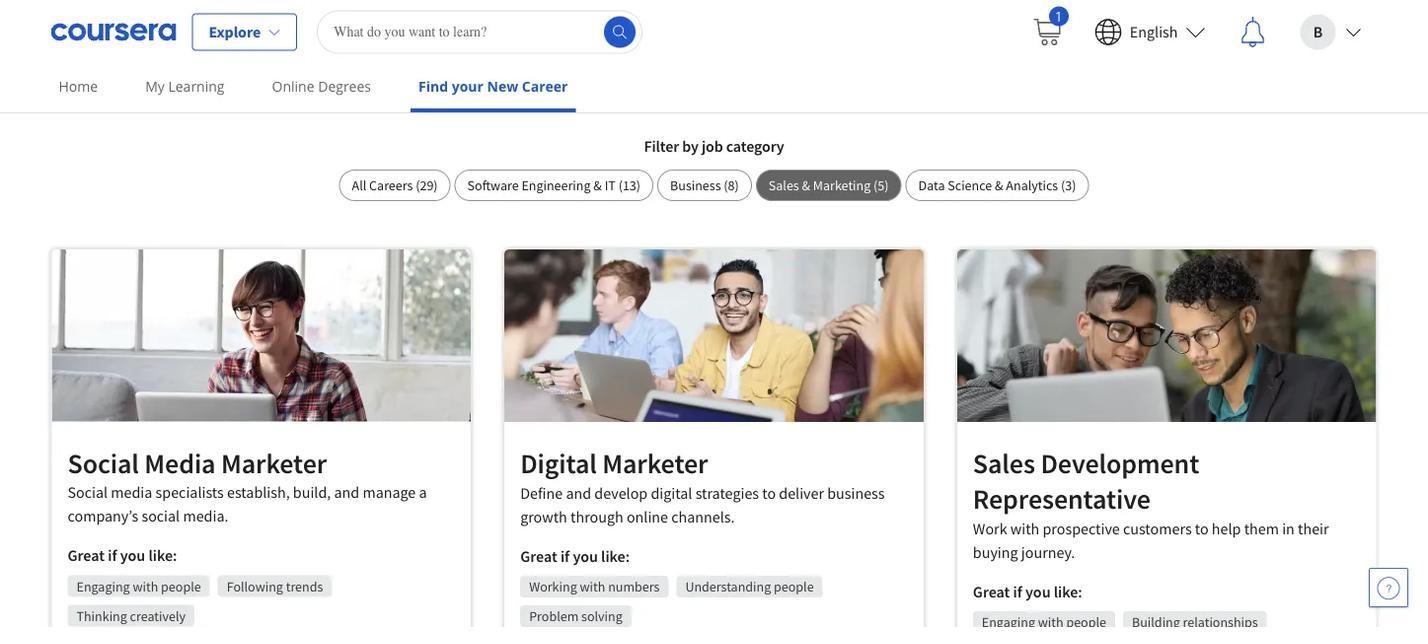 Task type: vqa. For each thing, say whether or not it's contained in the screenshot.
the middle Graduate
no



Task type: describe. For each thing, give the bounding box(es) containing it.
problem solving
[[529, 609, 623, 626]]

home
[[59, 77, 98, 96]]

in
[[1282, 520, 1295, 540]]

b button
[[1285, 0, 1377, 64]]

great for digital marketer
[[520, 547, 557, 567]]

thinking creatively
[[76, 608, 186, 626]]

business
[[827, 484, 885, 504]]

2 & from the left
[[802, 177, 810, 195]]

1
[[1055, 6, 1063, 25]]

or
[[588, 89, 605, 114]]

have
[[918, 89, 957, 114]]

with for marketer
[[133, 578, 158, 596]]

following trends
[[227, 578, 323, 596]]

b
[[1314, 22, 1323, 42]]

online
[[272, 77, 314, 96]]

1 social from the top
[[68, 447, 139, 481]]

manage
[[363, 484, 416, 503]]

great if you like: for social
[[68, 547, 177, 567]]

buying
[[973, 543, 1018, 563]]

digital marketer define and develop digital strategies to deliver business growth through online channels.
[[520, 447, 885, 528]]

my learning
[[145, 77, 225, 96]]

a inside social media marketer social media specialists establish, build, and manage a company's social media.
[[419, 484, 427, 503]]

home link
[[51, 64, 106, 109]]

it
[[605, 177, 616, 195]]

work
[[973, 520, 1007, 540]]

Business (8) button
[[657, 170, 752, 202]]

career
[[543, 32, 660, 87]]

Data Science & Analytics (3) button
[[906, 170, 1089, 202]]

that
[[669, 32, 746, 87]]

deliver
[[779, 484, 824, 504]]

your inside find your new career link
[[452, 77, 484, 96]]

degrees
[[318, 77, 371, 96]]

marketer inside social media marketer social media specialists establish, build, and manage a company's social media.
[[221, 447, 327, 481]]

great if you like: for digital
[[520, 547, 630, 567]]

numbers
[[608, 579, 660, 597]]

are,
[[683, 89, 714, 114]]

business
[[670, 177, 721, 195]]

covered.
[[995, 89, 1064, 114]]

understanding people
[[685, 579, 814, 597]]

professional
[[717, 89, 818, 114]]

following
[[227, 578, 283, 596]]

my learning link
[[137, 64, 232, 109]]

& for software engineering & it (13)
[[594, 177, 602, 195]]

media.
[[183, 507, 228, 527]]

solving
[[581, 609, 623, 626]]

1 link
[[1015, 0, 1079, 64]]

2 people from the left
[[774, 579, 814, 597]]

sales for &
[[769, 177, 799, 195]]

learning
[[168, 77, 225, 96]]

business (8)
[[670, 177, 739, 195]]

prospective
[[1043, 520, 1120, 540]]

find your new career link
[[411, 64, 576, 113]]

with inside sales development representative work with prospective customers to help them in their buying journey.
[[1010, 520, 1040, 540]]

great if you like: for sales
[[973, 583, 1083, 603]]

job
[[702, 137, 723, 156]]

a inside find a career that works for you whatever your background or interests are, professional certificates have you covered.
[[512, 32, 534, 87]]

category
[[726, 137, 784, 156]]

software engineering & it (13)
[[467, 177, 641, 195]]

like: for marketer
[[601, 547, 630, 567]]

help
[[1212, 520, 1241, 540]]

build,
[[293, 484, 331, 503]]

digital marketer image
[[505, 250, 924, 423]]

if for sales development representative
[[1013, 583, 1022, 603]]

sales for development
[[973, 447, 1035, 482]]

great for sales development representative
[[973, 583, 1010, 603]]

you for sales development representative
[[1026, 583, 1051, 603]]

find for your
[[419, 77, 448, 96]]

your inside find a career that works for you whatever your background or interests are, professional certificates have you covered.
[[445, 89, 482, 114]]

shopping cart: 1 item element
[[1031, 6, 1069, 48]]

find your new career
[[419, 77, 568, 96]]

online
[[627, 508, 668, 528]]

english button
[[1079, 0, 1221, 64]]

(29)
[[416, 177, 438, 195]]

and inside digital marketer define and develop digital strategies to deliver business growth through online channels.
[[566, 484, 591, 504]]

problem
[[529, 609, 579, 626]]

whatever
[[364, 89, 441, 114]]

my
[[145, 77, 165, 96]]

explore button
[[192, 13, 297, 51]]

like: for media
[[148, 547, 177, 567]]

works
[[754, 32, 868, 87]]

analytics
[[1006, 177, 1058, 195]]

marketing
[[813, 177, 871, 195]]

option group containing all careers (29)
[[339, 170, 1089, 202]]

digital
[[520, 447, 597, 482]]

data science & analytics (3)
[[918, 177, 1076, 195]]

to for sales development representative
[[1195, 520, 1209, 540]]

new
[[487, 77, 518, 96]]

and inside social media marketer social media specialists establish, build, and manage a company's social media.
[[334, 484, 359, 503]]

like: for development
[[1054, 583, 1083, 603]]

find for a
[[421, 32, 503, 87]]

you up have
[[938, 32, 1007, 87]]

representative
[[973, 483, 1151, 517]]

science
[[948, 177, 992, 195]]

(8)
[[724, 177, 739, 195]]

engineering
[[522, 177, 591, 195]]

them
[[1244, 520, 1279, 540]]

& for data science & analytics (3)
[[995, 177, 1003, 195]]

online degrees link
[[264, 64, 379, 109]]

software
[[467, 177, 519, 195]]



Task type: locate. For each thing, give the bounding box(es) containing it.
sales down category
[[769, 177, 799, 195]]

their
[[1298, 520, 1329, 540]]

1 horizontal spatial if
[[561, 547, 570, 567]]

strategies
[[696, 484, 759, 504]]

you down journey.
[[1026, 583, 1051, 603]]

specialists
[[156, 484, 224, 503]]

0 horizontal spatial like:
[[148, 547, 177, 567]]

3 & from the left
[[995, 177, 1003, 195]]

channels.
[[671, 508, 735, 528]]

to left help
[[1195, 520, 1209, 540]]

certificates
[[822, 89, 914, 114]]

great down buying
[[973, 583, 1010, 603]]

by
[[682, 137, 699, 156]]

2 horizontal spatial great
[[973, 583, 1010, 603]]

& left marketing
[[802, 177, 810, 195]]

all
[[352, 177, 366, 195]]

& inside "button"
[[995, 177, 1003, 195]]

to inside sales development representative work with prospective customers to help them in their buying journey.
[[1195, 520, 1209, 540]]

english
[[1130, 22, 1178, 42]]

Sales & Marketing (5) button
[[756, 170, 902, 202]]

0 vertical spatial sales
[[769, 177, 799, 195]]

people
[[161, 578, 201, 596], [774, 579, 814, 597]]

2 horizontal spatial with
[[1010, 520, 1040, 540]]

marketer inside digital marketer define and develop digital strategies to deliver business growth through online channels.
[[602, 447, 708, 482]]

people right "understanding"
[[774, 579, 814, 597]]

0 horizontal spatial sales
[[769, 177, 799, 195]]

creatively
[[130, 608, 186, 626]]

if up 'engaging' on the bottom left of the page
[[108, 547, 117, 567]]

great if you like: down journey.
[[973, 583, 1083, 603]]

1 vertical spatial a
[[419, 484, 427, 503]]

social up media
[[68, 447, 139, 481]]

1 horizontal spatial great
[[520, 547, 557, 567]]

social up 'company's'
[[68, 484, 108, 503]]

0 horizontal spatial if
[[108, 547, 117, 567]]

1 people from the left
[[161, 578, 201, 596]]

if down buying
[[1013, 583, 1022, 603]]

1 horizontal spatial and
[[566, 484, 591, 504]]

engaging with people
[[76, 578, 201, 596]]

1 vertical spatial sales
[[973, 447, 1035, 482]]

understanding
[[685, 579, 771, 597]]

&
[[594, 177, 602, 195], [802, 177, 810, 195], [995, 177, 1003, 195]]

a
[[512, 32, 534, 87], [419, 484, 427, 503]]

through
[[571, 508, 624, 528]]

development
[[1041, 447, 1199, 482]]

0 horizontal spatial and
[[334, 484, 359, 503]]

social media marketer social media specialists establish, build, and manage a company's social media.
[[68, 447, 427, 527]]

(3)
[[1061, 177, 1076, 195]]

filter by job category
[[644, 137, 784, 156]]

2 social from the top
[[68, 484, 108, 503]]

with
[[1010, 520, 1040, 540], [133, 578, 158, 596], [580, 579, 605, 597]]

a right manage
[[419, 484, 427, 503]]

with up journey.
[[1010, 520, 1040, 540]]

growth
[[520, 508, 567, 528]]

social
[[142, 507, 180, 527]]

1 horizontal spatial to
[[1195, 520, 1209, 540]]

sales up work
[[973, 447, 1035, 482]]

all careers (29)
[[352, 177, 438, 195]]

and right build,
[[334, 484, 359, 503]]

1 horizontal spatial &
[[802, 177, 810, 195]]

to for digital marketer
[[762, 484, 776, 504]]

data
[[918, 177, 945, 195]]

sales development representative work with prospective customers to help them in their buying journey.
[[973, 447, 1329, 563]]

help center image
[[1377, 576, 1401, 600]]

interests
[[609, 89, 679, 114]]

marketer
[[221, 447, 327, 481], [602, 447, 708, 482]]

customers
[[1123, 520, 1192, 540]]

find left new
[[419, 77, 448, 96]]

coursera image
[[51, 16, 176, 48]]

if for social media marketer
[[108, 547, 117, 567]]

0 vertical spatial a
[[512, 32, 534, 87]]

you for digital marketer
[[573, 547, 598, 567]]

1 horizontal spatial like:
[[601, 547, 630, 567]]

1 horizontal spatial sales
[[973, 447, 1035, 482]]

establish,
[[227, 484, 290, 503]]

Software Engineering & IT (13) button
[[455, 170, 653, 202]]

like: up engaging with people
[[148, 547, 177, 567]]

and up through
[[566, 484, 591, 504]]

0 horizontal spatial with
[[133, 578, 158, 596]]

find
[[421, 32, 503, 87], [419, 77, 448, 96]]

sales inside sales development representative work with prospective customers to help them in their buying journey.
[[973, 447, 1035, 482]]

with for define
[[580, 579, 605, 597]]

great up 'engaging' on the bottom left of the page
[[68, 547, 105, 567]]

you up working with numbers
[[573, 547, 598, 567]]

0 vertical spatial to
[[762, 484, 776, 504]]

sales inside button
[[769, 177, 799, 195]]

you for social media marketer
[[120, 547, 145, 567]]

career
[[522, 77, 568, 96]]

great if you like: up engaging with people
[[68, 547, 177, 567]]

2 horizontal spatial great if you like:
[[973, 583, 1083, 603]]

& left it
[[594, 177, 602, 195]]

1 & from the left
[[594, 177, 602, 195]]

1 vertical spatial social
[[68, 484, 108, 503]]

2 horizontal spatial like:
[[1054, 583, 1083, 603]]

great for social media marketer
[[68, 547, 105, 567]]

define
[[520, 484, 563, 504]]

0 horizontal spatial people
[[161, 578, 201, 596]]

None search field
[[317, 10, 643, 54]]

What do you want to learn? text field
[[317, 10, 643, 54]]

0 horizontal spatial a
[[419, 484, 427, 503]]

journey.
[[1021, 543, 1075, 563]]

find inside find your new career link
[[419, 77, 448, 96]]

sales & marketing (5)
[[769, 177, 889, 195]]

1 vertical spatial to
[[1195, 520, 1209, 540]]

marketer up digital
[[602, 447, 708, 482]]

you up engaging with people
[[120, 547, 145, 567]]

filter
[[644, 137, 679, 156]]

social
[[68, 447, 139, 481], [68, 484, 108, 503]]

working with numbers
[[529, 579, 660, 597]]

sales development representative image
[[957, 250, 1376, 423]]

0 horizontal spatial great
[[68, 547, 105, 567]]

if for digital marketer
[[561, 547, 570, 567]]

find inside find a career that works for you whatever your background or interests are, professional certificates have you covered.
[[421, 32, 503, 87]]

like:
[[148, 547, 177, 567], [601, 547, 630, 567], [1054, 583, 1083, 603]]

your
[[452, 77, 484, 96], [445, 89, 482, 114]]

1 and from the left
[[334, 484, 359, 503]]

company's
[[68, 507, 138, 527]]

All Careers (29) button
[[339, 170, 451, 202]]

like: up numbers
[[601, 547, 630, 567]]

2 horizontal spatial &
[[995, 177, 1003, 195]]

people up creatively
[[161, 578, 201, 596]]

to left deliver
[[762, 484, 776, 504]]

1 horizontal spatial people
[[774, 579, 814, 597]]

great if you like: up working with numbers
[[520, 547, 630, 567]]

1 horizontal spatial a
[[512, 32, 534, 87]]

with up solving
[[580, 579, 605, 597]]

careers
[[369, 177, 413, 195]]

1 horizontal spatial marketer
[[602, 447, 708, 482]]

digital
[[651, 484, 692, 504]]

media
[[111, 484, 152, 503]]

with up creatively
[[133, 578, 158, 596]]

working
[[529, 579, 577, 597]]

sales
[[769, 177, 799, 195], [973, 447, 1035, 482]]

social media marketer image
[[52, 250, 471, 423]]

1 horizontal spatial great if you like:
[[520, 547, 630, 567]]

2 and from the left
[[566, 484, 591, 504]]

a up background
[[512, 32, 534, 87]]

background
[[486, 89, 584, 114]]

find a career that works for you whatever your background or interests are, professional certificates have you covered.
[[364, 32, 1064, 114]]

you right have
[[961, 89, 991, 114]]

thinking
[[76, 608, 127, 626]]

explore
[[209, 22, 261, 42]]

find up whatever
[[421, 32, 503, 87]]

for
[[876, 32, 929, 87]]

great up working
[[520, 547, 557, 567]]

option group
[[339, 170, 1089, 202]]

engaging
[[76, 578, 130, 596]]

0 horizontal spatial great if you like:
[[68, 547, 177, 567]]

to inside digital marketer define and develop digital strategies to deliver business growth through online channels.
[[762, 484, 776, 504]]

if up working
[[561, 547, 570, 567]]

(13)
[[619, 177, 641, 195]]

great if you like:
[[68, 547, 177, 567], [520, 547, 630, 567], [973, 583, 1083, 603]]

to
[[762, 484, 776, 504], [1195, 520, 1209, 540]]

& right science
[[995, 177, 1003, 195]]

0 horizontal spatial to
[[762, 484, 776, 504]]

marketer up establish,
[[221, 447, 327, 481]]

and
[[334, 484, 359, 503], [566, 484, 591, 504]]

media
[[144, 447, 216, 481]]

0 vertical spatial social
[[68, 447, 139, 481]]

2 horizontal spatial if
[[1013, 583, 1022, 603]]

0 horizontal spatial marketer
[[221, 447, 327, 481]]

0 horizontal spatial &
[[594, 177, 602, 195]]

1 horizontal spatial with
[[580, 579, 605, 597]]

(5)
[[874, 177, 889, 195]]

like: down journey.
[[1054, 583, 1083, 603]]



